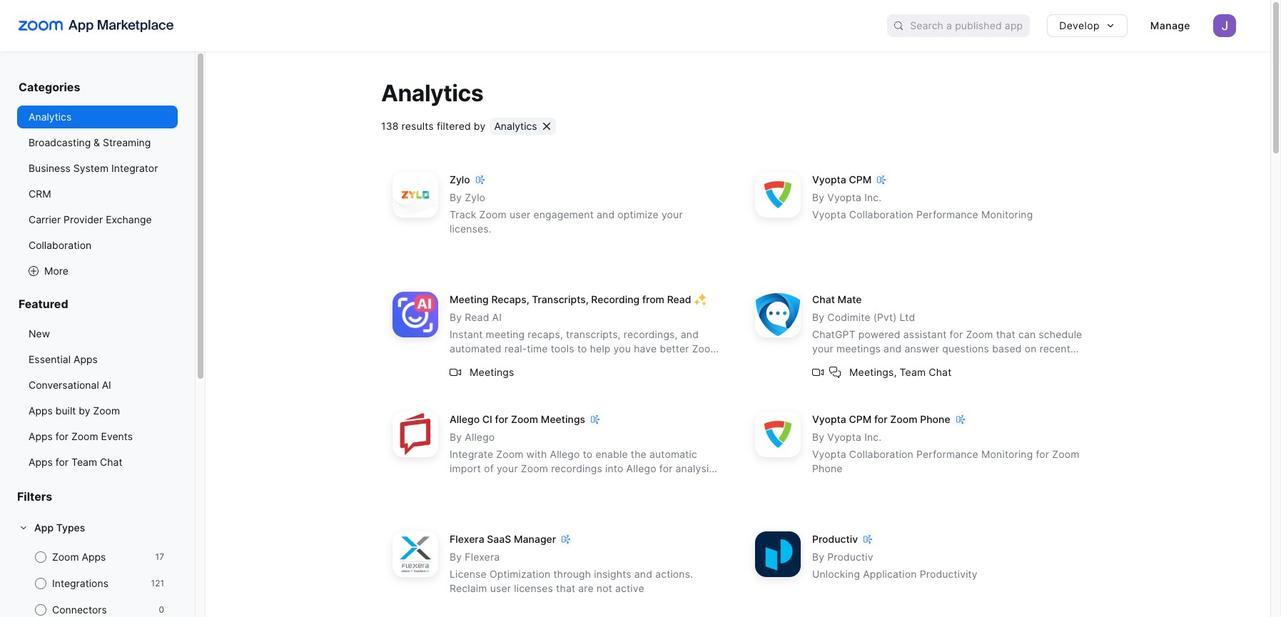 Task type: locate. For each thing, give the bounding box(es) containing it.
and down the 'recordings' on the bottom left of page
[[576, 477, 594, 489]]

2 performance from the top
[[916, 448, 978, 461]]

system
[[73, 162, 109, 174]]

app types button
[[17, 517, 178, 540]]

flexera up license
[[465, 551, 500, 563]]

manager
[[514, 533, 556, 545]]

1 vertical spatial ai
[[102, 379, 111, 391]]

by down vyopta cpm
[[812, 191, 824, 204]]

1 vertical spatial monitoring
[[981, 448, 1033, 461]]

analytics up broadcasting
[[29, 111, 72, 123]]

chatgpt
[[812, 329, 856, 341]]

collaboration down vyopta cpm for zoom phone
[[849, 448, 913, 461]]

that up based
[[996, 329, 1015, 341]]

Search text field
[[910, 15, 1030, 36]]

0 horizontal spatial read
[[465, 311, 489, 324]]

to
[[577, 343, 587, 355], [583, 448, 593, 461]]

by inside by flexera license optimization through insights and actions. reclaim user licenses that are not active
[[450, 551, 462, 563]]

0 vertical spatial by
[[474, 120, 486, 132]]

monitoring inside by vyopta inc. vyopta collaboration performance monitoring for zoom phone
[[981, 448, 1033, 461]]

by inside by allego integrate zoom with allego to enable the automatic import of your zoom recordings into allego for analysis, conversation intelligence, and coaching.
[[450, 431, 462, 443]]

ai inside by read ai instant meeting recaps, transcripts, recordings, and automated real-time tools to help you have better zoom meetings.
[[492, 311, 502, 324]]

inc. down vyopta cpm for zoom phone
[[864, 431, 882, 443]]

into
[[605, 463, 623, 475]]

zoom
[[479, 209, 507, 221], [966, 329, 993, 341], [692, 343, 719, 355], [93, 405, 120, 417], [511, 413, 538, 426], [890, 413, 917, 426], [71, 430, 98, 442], [496, 448, 523, 461], [1052, 448, 1079, 461], [521, 463, 548, 475], [52, 551, 79, 563]]

chat down events
[[100, 456, 122, 468]]

to left help
[[577, 343, 587, 355]]

licenses.
[[450, 223, 492, 235]]

by
[[450, 191, 462, 204], [812, 191, 824, 204], [450, 311, 462, 324], [812, 311, 824, 324], [450, 431, 462, 443], [812, 431, 824, 443], [450, 551, 462, 563], [812, 551, 824, 563]]

1 horizontal spatial chat
[[812, 294, 835, 306]]

0 horizontal spatial analytics
[[29, 111, 72, 123]]

analytics right the filtered
[[494, 120, 537, 132]]

by down vyopta cpm for zoom phone
[[812, 431, 824, 443]]

1 vertical spatial cpm
[[849, 413, 872, 426]]

manage button
[[1139, 14, 1202, 37]]

0 horizontal spatial team
[[71, 456, 97, 468]]

carrier provider exchange
[[29, 213, 152, 226]]

zoom inside by vyopta inc. vyopta collaboration performance monitoring for zoom phone
[[1052, 448, 1079, 461]]

17
[[155, 552, 164, 562]]

apps left built
[[29, 405, 53, 417]]

analytics link
[[17, 106, 178, 128]]

performance
[[916, 209, 978, 221], [916, 448, 978, 461]]

1 horizontal spatial read
[[667, 294, 691, 306]]

you
[[613, 343, 631, 355]]

0 horizontal spatial that
[[556, 583, 575, 595]]

meetings up with
[[541, 413, 585, 426]]

collaboration inside by vyopta inc. vyopta collaboration performance monitoring
[[849, 209, 913, 221]]

apps for apps for team chat
[[29, 456, 53, 468]]

121
[[151, 578, 164, 589]]

0 vertical spatial ai
[[492, 311, 502, 324]]

chat
[[812, 294, 835, 306], [929, 366, 952, 378], [100, 456, 122, 468]]

by right built
[[79, 405, 90, 417]]

by zylo track zoom user engagement and optimize your licenses.
[[450, 191, 683, 235]]

and left optimize
[[597, 209, 615, 221]]

1 vertical spatial zylo
[[465, 191, 485, 204]]

collaboration down vyopta cpm
[[849, 209, 913, 221]]

mate
[[838, 294, 862, 306]]

through
[[553, 568, 591, 580]]

crm link
[[17, 183, 178, 206]]

1 performance from the top
[[916, 209, 978, 221]]

&
[[94, 136, 100, 148]]

1 vertical spatial that
[[556, 583, 575, 595]]

with
[[526, 448, 547, 461]]

2 monitoring from the top
[[981, 448, 1033, 461]]

by up instant
[[450, 311, 462, 324]]

1 vertical spatial phone
[[812, 463, 843, 475]]

integrator
[[111, 162, 158, 174]]

enable
[[595, 448, 628, 461]]

0 vertical spatial collaboration
[[849, 209, 913, 221]]

2 vertical spatial collaboration
[[849, 448, 913, 461]]

0 vertical spatial that
[[996, 329, 1015, 341]]

monitoring
[[981, 209, 1033, 221], [981, 448, 1033, 461]]

performance inside by vyopta inc. vyopta collaboration performance monitoring for zoom phone
[[916, 448, 978, 461]]

and inside by read ai instant meeting recaps, transcripts, recordings, and automated real-time tools to help you have better zoom meetings.
[[681, 329, 699, 341]]

0 vertical spatial zylo
[[450, 174, 470, 186]]

by up license
[[450, 551, 462, 563]]

inc. inside by vyopta inc. vyopta collaboration performance monitoring
[[864, 191, 882, 204]]

ai up meeting
[[492, 311, 502, 324]]

by
[[474, 120, 486, 132], [79, 405, 90, 417]]

conversational ai link
[[17, 374, 178, 397]]

your inside by allego integrate zoom with allego to enable the automatic import of your zoom recordings into allego for analysis, conversation intelligence, and coaching.
[[497, 463, 518, 475]]

performance for vyopta cpm
[[916, 209, 978, 221]]

engagement
[[533, 209, 594, 221]]

zoom inside 'apps built by zoom' link
[[93, 405, 120, 417]]

develop
[[1059, 19, 1100, 31]]

categories button
[[17, 80, 178, 106]]

0 vertical spatial monitoring
[[981, 209, 1033, 221]]

cpm up by vyopta inc. vyopta collaboration performance monitoring
[[849, 174, 872, 186]]

apps
[[73, 353, 98, 365], [29, 405, 53, 417], [29, 430, 53, 442], [29, 456, 53, 468], [82, 551, 106, 563]]

2 horizontal spatial chat
[[929, 366, 952, 378]]

by up track
[[450, 191, 462, 204]]

and up active on the bottom of page
[[634, 568, 652, 580]]

by inside chat mate by codimite (pvt) ltd chatgpt powered assistant for zoom that can schedule your meetings and answer questions based on recent messages
[[812, 311, 824, 324]]

vyopta cpm
[[812, 174, 872, 186]]

by for productiv
[[812, 551, 824, 563]]

1 vertical spatial performance
[[916, 448, 978, 461]]

1 horizontal spatial phone
[[920, 413, 950, 426]]

2 vertical spatial your
[[497, 463, 518, 475]]

user
[[509, 209, 530, 221], [490, 583, 511, 595]]

cpm
[[849, 174, 872, 186], [849, 413, 872, 426]]

categories
[[19, 80, 80, 94]]

1 monitoring from the top
[[981, 209, 1033, 221]]

1 vertical spatial meetings
[[541, 413, 585, 426]]

0 vertical spatial productiv
[[812, 533, 858, 545]]

by vyopta inc. vyopta collaboration performance monitoring
[[812, 191, 1033, 221]]

0 vertical spatial flexera
[[450, 533, 484, 545]]

meetings down automated
[[470, 366, 514, 378]]

integrate
[[450, 448, 493, 461]]

apps up the filters
[[29, 456, 53, 468]]

2 cpm from the top
[[849, 413, 872, 426]]

analytics inside button
[[494, 120, 537, 132]]

inc. inside by vyopta inc. vyopta collaboration performance monitoring for zoom phone
[[864, 431, 882, 443]]

zoom inside by read ai instant meeting recaps, transcripts, recordings, and automated real-time tools to help you have better zoom meetings.
[[692, 343, 719, 355]]

that inside by flexera license optimization through insights and actions. reclaim user licenses that are not active
[[556, 583, 575, 595]]

analysis,
[[676, 463, 717, 475]]

inc. for vyopta cpm
[[864, 191, 882, 204]]

ai down essential apps link
[[102, 379, 111, 391]]

performance inside by vyopta inc. vyopta collaboration performance monitoring
[[916, 209, 978, 221]]

your right optimize
[[661, 209, 683, 221]]

transcripts,
[[532, 294, 588, 306]]

by inside by vyopta inc. vyopta collaboration performance monitoring
[[812, 191, 824, 204]]

1 vertical spatial by
[[79, 405, 90, 417]]

1 vertical spatial flexera
[[465, 551, 500, 563]]

0 vertical spatial cpm
[[849, 174, 872, 186]]

2 horizontal spatial analytics
[[494, 120, 537, 132]]

0 vertical spatial user
[[509, 209, 530, 221]]

user inside by flexera license optimization through insights and actions. reclaim user licenses that are not active
[[490, 583, 511, 595]]

zoom apps
[[52, 551, 106, 563]]

2 vertical spatial chat
[[100, 456, 122, 468]]

by right the filtered
[[474, 120, 486, 132]]

collaboration up more on the top left of the page
[[29, 239, 91, 251]]

recording
[[591, 294, 640, 306]]

streaming
[[103, 136, 151, 148]]

inc. down vyopta cpm
[[864, 191, 882, 204]]

vyopta
[[812, 174, 846, 186], [827, 191, 861, 204], [812, 209, 846, 221], [812, 413, 846, 426], [827, 431, 861, 443], [812, 448, 846, 461]]

1 horizontal spatial team
[[900, 366, 926, 378]]

track
[[450, 209, 476, 221]]

reclaim
[[450, 583, 487, 595]]

by for vyopta cpm
[[812, 191, 824, 204]]

filters
[[17, 490, 52, 504]]

and up better
[[681, 329, 699, 341]]

0 horizontal spatial meetings
[[470, 366, 514, 378]]

1 cpm from the top
[[849, 174, 872, 186]]

team down apps for zoom events
[[71, 456, 97, 468]]

that down the through
[[556, 583, 575, 595]]

1 horizontal spatial ai
[[492, 311, 502, 324]]

recordings,
[[624, 329, 678, 341]]

0 vertical spatial to
[[577, 343, 587, 355]]

1 horizontal spatial by
[[474, 120, 486, 132]]

to inside by allego integrate zoom with allego to enable the automatic import of your zoom recordings into allego for analysis, conversation intelligence, and coaching.
[[583, 448, 593, 461]]

allego up the 'recordings' on the bottom left of page
[[550, 448, 580, 461]]

0 vertical spatial read
[[667, 294, 691, 306]]

by inside by vyopta inc. vyopta collaboration performance monitoring for zoom phone
[[812, 431, 824, 443]]

results
[[401, 120, 434, 132]]

cpm down meetings,
[[849, 413, 872, 426]]

1 vertical spatial read
[[465, 311, 489, 324]]

by inside 'by productiv unlocking application productivity'
[[812, 551, 824, 563]]

1 vertical spatial productiv
[[827, 551, 873, 563]]

business system integrator link
[[17, 157, 178, 180]]

meetings,
[[849, 366, 897, 378]]

transcripts,
[[566, 329, 621, 341]]

2 inc. from the top
[[864, 431, 882, 443]]

cpm for vyopta cpm
[[849, 174, 872, 186]]

0 horizontal spatial ai
[[102, 379, 111, 391]]

meetings, team chat
[[849, 366, 952, 378]]

1 vertical spatial team
[[71, 456, 97, 468]]

analytics for the analytics link
[[29, 111, 72, 123]]

and inside by zylo track zoom user engagement and optimize your licenses.
[[597, 209, 615, 221]]

0 vertical spatial inc.
[[864, 191, 882, 204]]

collaboration inside by vyopta inc. vyopta collaboration performance monitoring for zoom phone
[[849, 448, 913, 461]]

read right 'from'
[[667, 294, 691, 306]]

carrier
[[29, 213, 61, 226]]

your right of
[[497, 463, 518, 475]]

by up chatgpt
[[812, 311, 824, 324]]

1 vertical spatial collaboration
[[29, 239, 91, 251]]

0 vertical spatial your
[[661, 209, 683, 221]]

inc.
[[864, 191, 882, 204], [864, 431, 882, 443]]

and down powered
[[884, 343, 902, 355]]

collaboration for vyopta cpm for zoom phone
[[849, 448, 913, 461]]

1 inc. from the top
[[864, 191, 882, 204]]

flexera inside by flexera license optimization through insights and actions. reclaim user licenses that are not active
[[465, 551, 500, 563]]

user inside by zylo track zoom user engagement and optimize your licenses.
[[509, 209, 530, 221]]

that for can
[[996, 329, 1015, 341]]

1 vertical spatial inc.
[[864, 431, 882, 443]]

0 vertical spatial performance
[[916, 209, 978, 221]]

by inside by read ai instant meeting recaps, transcripts, recordings, and automated real-time tools to help you have better zoom meetings.
[[450, 311, 462, 324]]

allego ci for zoom meetings
[[450, 413, 585, 426]]

manage
[[1150, 19, 1190, 31]]

2 horizontal spatial your
[[812, 343, 833, 355]]

meetings
[[836, 343, 881, 355]]

to up the 'recordings' on the bottom left of page
[[583, 448, 593, 461]]

1 vertical spatial user
[[490, 583, 511, 595]]

featured
[[19, 297, 68, 311]]

meeting
[[486, 329, 525, 341]]

flexera left saas
[[450, 533, 484, 545]]

user left engagement
[[509, 209, 530, 221]]

inc. for vyopta cpm for zoom phone
[[864, 431, 882, 443]]

conversational ai
[[29, 379, 111, 391]]

by for vyopta cpm for zoom phone
[[812, 431, 824, 443]]

zoom inside apps for zoom events link
[[71, 430, 98, 442]]

apps built by zoom link
[[17, 400, 178, 422]]

apps down 'new' link
[[73, 353, 98, 365]]

saas
[[487, 533, 511, 545]]

1 horizontal spatial that
[[996, 329, 1015, 341]]

meeting
[[450, 294, 489, 306]]

monitoring inside by vyopta inc. vyopta collaboration performance monitoring
[[981, 209, 1033, 221]]

1 vertical spatial to
[[583, 448, 593, 461]]

0 horizontal spatial phone
[[812, 463, 843, 475]]

tools
[[551, 343, 574, 355]]

ai
[[492, 311, 502, 324], [102, 379, 111, 391]]

0 vertical spatial chat
[[812, 294, 835, 306]]

by inside by zylo track zoom user engagement and optimize your licenses.
[[450, 191, 462, 204]]

for inside by vyopta inc. vyopta collaboration performance monitoring for zoom phone
[[1036, 448, 1049, 461]]

banner
[[0, 0, 1270, 51]]

optimization
[[490, 568, 550, 580]]

1 horizontal spatial your
[[661, 209, 683, 221]]

read down meeting
[[465, 311, 489, 324]]

apps down apps built by zoom
[[29, 430, 53, 442]]

collaboration
[[849, 209, 913, 221], [29, 239, 91, 251], [849, 448, 913, 461]]

by up unlocking
[[812, 551, 824, 563]]

user down optimization
[[490, 583, 511, 595]]

read
[[667, 294, 691, 306], [465, 311, 489, 324]]

your inside chat mate by codimite (pvt) ltd chatgpt powered assistant for zoom that can schedule your meetings and answer questions based on recent messages
[[812, 343, 833, 355]]

team down answer
[[900, 366, 926, 378]]

1 vertical spatial your
[[812, 343, 833, 355]]

analytics up the 138 results filtered by on the left top of the page
[[381, 79, 483, 107]]

your down chatgpt
[[812, 343, 833, 355]]

that inside chat mate by codimite (pvt) ltd chatgpt powered assistant for zoom that can schedule your meetings and answer questions based on recent messages
[[996, 329, 1015, 341]]

phone
[[920, 413, 950, 426], [812, 463, 843, 475]]

0 horizontal spatial your
[[497, 463, 518, 475]]

by up integrate
[[450, 431, 462, 443]]

search a published app element
[[887, 14, 1030, 37]]

chat down answer
[[929, 366, 952, 378]]

chat left mate
[[812, 294, 835, 306]]



Task type: vqa. For each thing, say whether or not it's contained in the screenshot.


Task type: describe. For each thing, give the bounding box(es) containing it.
essential apps
[[29, 353, 98, 365]]

essential
[[29, 353, 71, 365]]

0 vertical spatial meetings
[[470, 366, 514, 378]]

intelligence,
[[515, 477, 573, 489]]

allego up integrate
[[465, 431, 495, 443]]

time
[[527, 343, 548, 355]]

for inside apps for team chat link
[[56, 456, 69, 468]]

and inside chat mate by codimite (pvt) ltd chatgpt powered assistant for zoom that can schedule your meetings and answer questions based on recent messages
[[884, 343, 902, 355]]

chat mate by codimite (pvt) ltd chatgpt powered assistant for zoom that can schedule your meetings and answer questions based on recent messages
[[812, 294, 1082, 369]]

codimite
[[827, 311, 870, 324]]

business
[[29, 162, 71, 174]]

cpm for vyopta cpm for zoom phone
[[849, 413, 872, 426]]

by for flexera saas manager
[[450, 551, 462, 563]]

provider
[[64, 213, 103, 226]]

the
[[631, 448, 647, 461]]

app
[[34, 522, 54, 534]]

broadcasting & streaming link
[[17, 131, 178, 154]]

built
[[56, 405, 76, 417]]

138 results filtered by
[[381, 120, 486, 132]]

analytics for analytics button
[[494, 120, 537, 132]]

vyopta cpm for zoom phone
[[812, 413, 950, 426]]

answer
[[904, 343, 939, 355]]

unlocking
[[812, 568, 860, 580]]

that for are
[[556, 583, 575, 595]]

0 vertical spatial team
[[900, 366, 926, 378]]

collaboration inside "link"
[[29, 239, 91, 251]]

monitoring for vyopta collaboration performance monitoring
[[981, 209, 1033, 221]]

by for allego ci for zoom meetings
[[450, 431, 462, 443]]

broadcasting
[[29, 136, 91, 148]]

0 horizontal spatial by
[[79, 405, 90, 417]]

1 horizontal spatial analytics
[[381, 79, 483, 107]]

collaboration for vyopta cpm
[[849, 209, 913, 221]]

monitoring for vyopta collaboration performance monitoring for zoom phone
[[981, 448, 1033, 461]]

crm
[[29, 188, 51, 200]]

meetings.
[[450, 357, 497, 369]]

help
[[590, 343, 611, 355]]

apps for zoom events
[[29, 430, 133, 442]]

by for zylo
[[450, 191, 462, 204]]

ci
[[482, 413, 492, 426]]

for inside by allego integrate zoom with allego to enable the automatic import of your zoom recordings into allego for analysis, conversation intelligence, and coaching.
[[659, 463, 673, 475]]

apps for team chat link
[[17, 451, 178, 474]]

powered
[[858, 329, 900, 341]]

1 vertical spatial chat
[[929, 366, 952, 378]]

0 horizontal spatial chat
[[100, 456, 122, 468]]

by productiv unlocking application productivity
[[812, 551, 978, 580]]

by read ai instant meeting recaps, transcripts, recordings, and automated real-time tools to help you have better zoom meetings.
[[450, 311, 719, 369]]

by flexera license optimization through insights and actions. reclaim user licenses that are not active
[[450, 551, 693, 595]]

zoom inside chat mate by codimite (pvt) ltd chatgpt powered assistant for zoom that can schedule your meetings and answer questions based on recent messages
[[966, 329, 993, 341]]

collaboration link
[[17, 234, 178, 257]]

based
[[992, 343, 1022, 355]]

import
[[450, 463, 481, 475]]

meeting recaps, transcripts, recording from read
[[450, 294, 691, 306]]

better
[[660, 343, 689, 355]]

0 vertical spatial phone
[[920, 413, 950, 426]]

coaching.
[[596, 477, 643, 489]]

banner containing develop
[[0, 0, 1270, 51]]

license
[[450, 568, 487, 580]]

apps for apps built by zoom
[[29, 405, 53, 417]]

instant
[[450, 329, 483, 341]]

questions
[[942, 343, 989, 355]]

conversational
[[29, 379, 99, 391]]

performance for vyopta cpm for zoom phone
[[916, 448, 978, 461]]

more
[[44, 265, 68, 277]]

chat inside chat mate by codimite (pvt) ltd chatgpt powered assistant for zoom that can schedule your meetings and answer questions based on recent messages
[[812, 294, 835, 306]]

connectors
[[52, 604, 107, 616]]

apps down app types dropdown button
[[82, 551, 106, 563]]

from
[[642, 294, 664, 306]]

by allego integrate zoom with allego to enable the automatic import of your zoom recordings into allego for analysis, conversation intelligence, and coaching.
[[450, 431, 717, 489]]

on
[[1025, 343, 1037, 355]]

analytics button
[[490, 118, 556, 135]]

your inside by zylo track zoom user engagement and optimize your licenses.
[[661, 209, 683, 221]]

develop button
[[1047, 14, 1127, 37]]

zoom inside by zylo track zoom user engagement and optimize your licenses.
[[479, 209, 507, 221]]

and inside by flexera license optimization through insights and actions. reclaim user licenses that are not active
[[634, 568, 652, 580]]

to inside by read ai instant meeting recaps, transcripts, recordings, and automated real-time tools to help you have better zoom meetings.
[[577, 343, 587, 355]]

broadcasting & streaming
[[29, 136, 151, 148]]

apps for zoom events link
[[17, 425, 178, 448]]

business system integrator
[[29, 162, 158, 174]]

ltd
[[900, 311, 915, 324]]

read inside by read ai instant meeting recaps, transcripts, recordings, and automated real-time tools to help you have better zoom meetings.
[[465, 311, 489, 324]]

recaps,
[[491, 294, 529, 306]]

application
[[863, 568, 917, 580]]

apps for apps for zoom events
[[29, 430, 53, 442]]

events
[[101, 430, 133, 442]]

assistant
[[903, 329, 947, 341]]

conversation
[[450, 477, 512, 489]]

featured button
[[17, 297, 178, 323]]

phone inside by vyopta inc. vyopta collaboration performance monitoring for zoom phone
[[812, 463, 843, 475]]

exchange
[[106, 213, 152, 226]]

(pvt)
[[873, 311, 897, 324]]

0
[[159, 604, 164, 615]]

of
[[484, 463, 494, 475]]

have
[[634, 343, 657, 355]]

productiv inside 'by productiv unlocking application productivity'
[[827, 551, 873, 563]]

can
[[1018, 329, 1036, 341]]

automated
[[450, 343, 501, 355]]

licenses
[[514, 583, 553, 595]]

messages
[[812, 357, 861, 369]]

new link
[[17, 323, 178, 345]]

by vyopta inc. vyopta collaboration performance monitoring for zoom phone
[[812, 431, 1079, 475]]

actions.
[[655, 568, 693, 580]]

new
[[29, 328, 50, 340]]

filtered
[[437, 120, 471, 132]]

for inside apps for zoom events link
[[56, 430, 69, 442]]

essential apps link
[[17, 348, 178, 371]]

zylo inside by zylo track zoom user engagement and optimize your licenses.
[[465, 191, 485, 204]]

allego down the in the bottom of the page
[[626, 463, 656, 475]]

productivity
[[920, 568, 978, 580]]

and inside by allego integrate zoom with allego to enable the automatic import of your zoom recordings into allego for analysis, conversation intelligence, and coaching.
[[576, 477, 594, 489]]

allego left 'ci'
[[450, 413, 480, 426]]

apps for team chat
[[29, 456, 122, 468]]

optimize
[[618, 209, 659, 221]]

recaps,
[[528, 329, 563, 341]]

for inside chat mate by codimite (pvt) ltd chatgpt powered assistant for zoom that can schedule your meetings and answer questions based on recent messages
[[950, 329, 963, 341]]

schedule
[[1039, 329, 1082, 341]]

1 horizontal spatial meetings
[[541, 413, 585, 426]]

carrier provider exchange link
[[17, 208, 178, 231]]

138
[[381, 120, 399, 132]]



